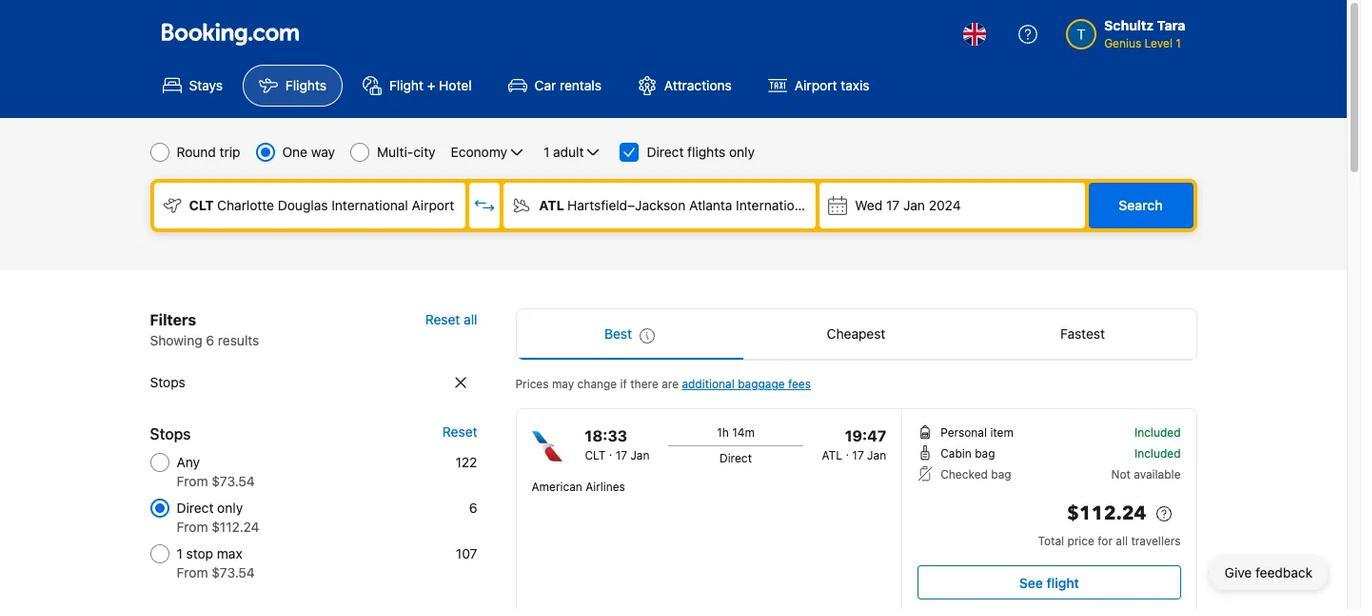 Task type: describe. For each thing, give the bounding box(es) containing it.
wed
[[855, 197, 883, 213]]

any from $73.54
[[177, 454, 255, 490]]

round trip
[[177, 144, 241, 160]]

if
[[621, 377, 628, 391]]

search
[[1119, 197, 1163, 213]]

filters
[[150, 311, 196, 329]]

adult
[[553, 144, 584, 160]]

additional
[[682, 377, 735, 391]]

1 stops from the top
[[150, 374, 186, 390]]

direct for direct only from $112.24
[[177, 500, 214, 516]]

checked
[[941, 468, 989, 482]]

$73.54 inside the 1 stop max from $73.54
[[212, 565, 255, 581]]

item
[[991, 426, 1014, 440]]

city
[[414, 144, 436, 160]]

total
[[1039, 534, 1065, 549]]

reset all
[[425, 311, 478, 328]]

price
[[1068, 534, 1095, 549]]

1 adult button
[[542, 141, 605, 164]]

see
[[1020, 575, 1044, 591]]

american airlines
[[532, 480, 626, 494]]

flights link
[[243, 65, 343, 107]]

for
[[1098, 534, 1113, 549]]

flight + hotel link
[[347, 65, 488, 107]]

see flight button
[[918, 566, 1181, 600]]

results
[[218, 332, 259, 349]]

from inside direct only from $112.24
[[177, 519, 208, 535]]

0 horizontal spatial 6
[[206, 332, 214, 349]]

airport for clt charlotte douglas international airport
[[412, 197, 455, 213]]

best button
[[517, 310, 743, 359]]

18:33
[[585, 428, 628, 445]]

one way
[[282, 144, 335, 160]]

change
[[578, 377, 617, 391]]

attractions link
[[622, 65, 748, 107]]

jan inside popup button
[[904, 197, 926, 213]]

direct only from $112.24
[[177, 500, 259, 535]]

0 vertical spatial only
[[730, 144, 755, 160]]

tab list containing best
[[517, 310, 1197, 361]]

1 for 1 adult
[[544, 144, 550, 160]]

cheapest button
[[743, 310, 970, 359]]

car rentals link
[[492, 65, 618, 107]]

search button
[[1089, 183, 1194, 229]]

atlanta
[[690, 197, 733, 213]]

1 stop max from $73.54
[[177, 546, 255, 581]]

cheapest
[[827, 326, 886, 342]]

19:47
[[845, 428, 887, 445]]

total price for all travellers
[[1039, 534, 1181, 549]]

1 inside schultz tara genius level 1
[[1177, 36, 1182, 50]]

direct flights only
[[647, 144, 755, 160]]

0 vertical spatial clt
[[189, 197, 214, 213]]

give
[[1225, 565, 1253, 581]]

14m
[[733, 426, 755, 440]]

wed 17 jan 2024
[[855, 197, 962, 213]]

bag for checked bag
[[992, 468, 1012, 482]]

hartsfield–jackson
[[568, 197, 686, 213]]

0 horizontal spatial atl
[[539, 197, 564, 213]]

best
[[605, 326, 632, 342]]

multi-
[[377, 144, 414, 160]]

from inside the 1 stop max from $73.54
[[177, 565, 208, 581]]

2024
[[929, 197, 962, 213]]

17 for 18:33
[[616, 449, 628, 463]]

personal
[[941, 426, 988, 440]]

flights
[[286, 77, 327, 93]]

give feedback button
[[1210, 556, 1329, 591]]

genius
[[1105, 36, 1142, 50]]

all inside reset all button
[[464, 311, 478, 328]]

flight
[[389, 77, 424, 93]]

. for 18:33
[[609, 445, 613, 459]]

baggage
[[738, 377, 785, 391]]

only inside direct only from $112.24
[[217, 500, 243, 516]]

reset all button
[[425, 309, 478, 331]]

1h 14m
[[717, 426, 755, 440]]

atl hartsfield–jackson atlanta international airport
[[539, 197, 859, 213]]

from inside any from $73.54
[[177, 473, 208, 490]]

see flight
[[1020, 575, 1080, 591]]

any
[[177, 454, 200, 470]]

$73.54 inside any from $73.54
[[212, 473, 255, 490]]

charlotte
[[217, 197, 274, 213]]

hotel
[[439, 77, 472, 93]]



Task type: locate. For each thing, give the bounding box(es) containing it.
from down any
[[177, 473, 208, 490]]

2 $73.54 from the top
[[212, 565, 255, 581]]

1 vertical spatial atl
[[822, 449, 843, 463]]

17 right wed
[[887, 197, 900, 213]]

there
[[631, 377, 659, 391]]

0 vertical spatial reset
[[425, 311, 460, 328]]

0 horizontal spatial 17
[[616, 449, 628, 463]]

2 horizontal spatial 1
[[1177, 36, 1182, 50]]

bag down personal item
[[975, 447, 996, 461]]

available
[[1135, 468, 1181, 482]]

1 horizontal spatial only
[[730, 144, 755, 160]]

0 horizontal spatial $112.24
[[212, 519, 259, 535]]

stays
[[189, 77, 223, 93]]

1 horizontal spatial clt
[[585, 449, 606, 463]]

jan inside 18:33 clt . 17 jan
[[631, 449, 650, 463]]

2 vertical spatial from
[[177, 565, 208, 581]]

direct down 1h 14m
[[720, 451, 752, 466]]

1 for 1 stop max from $73.54
[[177, 546, 183, 562]]

2 . from the left
[[846, 445, 850, 459]]

1 horizontal spatial jan
[[868, 449, 887, 463]]

6
[[206, 332, 214, 349], [469, 500, 478, 516]]

17
[[887, 197, 900, 213], [616, 449, 628, 463], [853, 449, 865, 463]]

0 horizontal spatial all
[[464, 311, 478, 328]]

2 stops from the top
[[150, 426, 191, 443]]

2 from from the top
[[177, 519, 208, 535]]

1 vertical spatial from
[[177, 519, 208, 535]]

are
[[662, 377, 679, 391]]

+
[[427, 77, 436, 93]]

reset inside button
[[425, 311, 460, 328]]

best image
[[640, 329, 655, 344], [640, 329, 655, 344]]

17 down the 18:33
[[616, 449, 628, 463]]

18:33 clt . 17 jan
[[585, 428, 650, 463]]

international for douglas
[[332, 197, 408, 213]]

direct down any from $73.54
[[177, 500, 214, 516]]

$73.54 up direct only from $112.24
[[212, 473, 255, 490]]

0 horizontal spatial jan
[[631, 449, 650, 463]]

only down any from $73.54
[[217, 500, 243, 516]]

0 horizontal spatial clt
[[189, 197, 214, 213]]

all
[[464, 311, 478, 328], [1117, 534, 1129, 549]]

1 international from the left
[[332, 197, 408, 213]]

0 vertical spatial atl
[[539, 197, 564, 213]]

1 horizontal spatial international
[[736, 197, 813, 213]]

1 vertical spatial stops
[[150, 426, 191, 443]]

flight + hotel
[[389, 77, 472, 93]]

clt down the 18:33
[[585, 449, 606, 463]]

bag right checked
[[992, 468, 1012, 482]]

stays link
[[146, 65, 239, 107]]

1 vertical spatial reset
[[443, 424, 478, 440]]

stop
[[186, 546, 213, 562]]

17 inside popup button
[[887, 197, 900, 213]]

international
[[332, 197, 408, 213], [736, 197, 813, 213]]

1 left the adult
[[544, 144, 550, 160]]

2 international from the left
[[736, 197, 813, 213]]

1 $73.54 from the top
[[212, 473, 255, 490]]

direct left 'flights'
[[647, 144, 684, 160]]

1 vertical spatial $73.54
[[212, 565, 255, 581]]

way
[[311, 144, 335, 160]]

schultz
[[1105, 17, 1155, 33]]

17 inside 19:47 atl . 17 jan
[[853, 449, 865, 463]]

only
[[730, 144, 755, 160], [217, 500, 243, 516]]

1 adult
[[544, 144, 584, 160]]

only right 'flights'
[[730, 144, 755, 160]]

reset for reset all
[[425, 311, 460, 328]]

car
[[535, 77, 556, 93]]

bag for cabin bag
[[975, 447, 996, 461]]

from down stop
[[177, 565, 208, 581]]

1 horizontal spatial 6
[[469, 500, 478, 516]]

1h
[[717, 426, 729, 440]]

$112.24 up "max"
[[212, 519, 259, 535]]

multi-city
[[377, 144, 436, 160]]

107
[[456, 546, 478, 562]]

airport taxis
[[795, 77, 870, 93]]

fastest button
[[970, 310, 1197, 359]]

cabin bag
[[941, 447, 996, 461]]

tara
[[1158, 17, 1186, 33]]

$112.24 inside direct only from $112.24
[[212, 519, 259, 535]]

jan left 2024
[[904, 197, 926, 213]]

3 from from the top
[[177, 565, 208, 581]]

taxis
[[841, 77, 870, 93]]

jan inside 19:47 atl . 17 jan
[[868, 449, 887, 463]]

0 vertical spatial $73.54
[[212, 473, 255, 490]]

$112.24 up for
[[1068, 501, 1147, 527]]

2 horizontal spatial direct
[[720, 451, 752, 466]]

may
[[552, 377, 575, 391]]

0 horizontal spatial direct
[[177, 500, 214, 516]]

122
[[456, 454, 478, 470]]

clt left charlotte
[[189, 197, 214, 213]]

jan down 19:47
[[868, 449, 887, 463]]

1 from from the top
[[177, 473, 208, 490]]

. inside 19:47 atl . 17 jan
[[846, 445, 850, 459]]

0 vertical spatial stops
[[150, 374, 186, 390]]

international down multi-
[[332, 197, 408, 213]]

direct for direct flights only
[[647, 144, 684, 160]]

reset for reset
[[443, 424, 478, 440]]

flights
[[688, 144, 726, 160]]

1 included from the top
[[1135, 426, 1181, 440]]

showing 6 results
[[150, 332, 259, 349]]

1 vertical spatial only
[[217, 500, 243, 516]]

jan for 18:33
[[631, 449, 650, 463]]

0 vertical spatial all
[[464, 311, 478, 328]]

jan down there
[[631, 449, 650, 463]]

0 horizontal spatial .
[[609, 445, 613, 459]]

atl inside 19:47 atl . 17 jan
[[822, 449, 843, 463]]

american
[[532, 480, 583, 494]]

1 . from the left
[[609, 445, 613, 459]]

douglas
[[278, 197, 328, 213]]

1 down tara
[[1177, 36, 1182, 50]]

1 left stop
[[177, 546, 183, 562]]

wed 17 jan 2024 button
[[820, 183, 1085, 229]]

level
[[1145, 36, 1173, 50]]

. for 19:47
[[846, 445, 850, 459]]

1 horizontal spatial direct
[[647, 144, 684, 160]]

17 for 19:47
[[853, 449, 865, 463]]

airport taxis link
[[752, 65, 886, 107]]

1 horizontal spatial all
[[1117, 534, 1129, 549]]

direct
[[647, 144, 684, 160], [720, 451, 752, 466], [177, 500, 214, 516]]

6 left results
[[206, 332, 214, 349]]

17 inside 18:33 clt . 17 jan
[[616, 449, 628, 463]]

flight
[[1047, 575, 1080, 591]]

clt inside 18:33 clt . 17 jan
[[585, 449, 606, 463]]

1 inside popup button
[[544, 144, 550, 160]]

stops up any
[[150, 426, 191, 443]]

prices may change if there are additional baggage fees
[[516, 377, 811, 391]]

tab list
[[517, 310, 1197, 361]]

reset button
[[443, 423, 478, 442]]

1 vertical spatial clt
[[585, 449, 606, 463]]

from up stop
[[177, 519, 208, 535]]

1 horizontal spatial .
[[846, 445, 850, 459]]

0 horizontal spatial 1
[[177, 546, 183, 562]]

round
[[177, 144, 216, 160]]

$112.24
[[1068, 501, 1147, 527], [212, 519, 259, 535]]

travellers
[[1132, 534, 1181, 549]]

1 inside the 1 stop max from $73.54
[[177, 546, 183, 562]]

1
[[1177, 36, 1182, 50], [544, 144, 550, 160], [177, 546, 183, 562]]

2 vertical spatial 1
[[177, 546, 183, 562]]

2 included from the top
[[1135, 447, 1181, 461]]

stops down showing
[[150, 374, 186, 390]]

0 vertical spatial direct
[[647, 144, 684, 160]]

$112.24 region
[[918, 499, 1181, 533]]

schultz tara genius level 1
[[1105, 17, 1186, 50]]

$73.54 down "max"
[[212, 565, 255, 581]]

direct for direct
[[720, 451, 752, 466]]

international for atlanta
[[736, 197, 813, 213]]

0 vertical spatial bag
[[975, 447, 996, 461]]

car rentals
[[535, 77, 602, 93]]

1 horizontal spatial atl
[[822, 449, 843, 463]]

airport for atl hartsfield–jackson atlanta international airport
[[817, 197, 859, 213]]

booking.com logo image
[[161, 22, 299, 45], [161, 22, 299, 45]]

0 vertical spatial 6
[[206, 332, 214, 349]]

0 vertical spatial included
[[1135, 426, 1181, 440]]

fastest
[[1061, 326, 1106, 342]]

2 horizontal spatial 17
[[887, 197, 900, 213]]

1 horizontal spatial 17
[[853, 449, 865, 463]]

17 down 19:47
[[853, 449, 865, 463]]

$73.54
[[212, 473, 255, 490], [212, 565, 255, 581]]

6 up 107
[[469, 500, 478, 516]]

0 vertical spatial 1
[[1177, 36, 1182, 50]]

. inside 18:33 clt . 17 jan
[[609, 445, 613, 459]]

personal item
[[941, 426, 1014, 440]]

19:47 atl . 17 jan
[[822, 428, 887, 463]]

not available
[[1112, 468, 1181, 482]]

clt charlotte douglas international airport
[[189, 197, 455, 213]]

1 vertical spatial direct
[[720, 451, 752, 466]]

0 horizontal spatial international
[[332, 197, 408, 213]]

rentals
[[560, 77, 602, 93]]

international right atlanta
[[736, 197, 813, 213]]

max
[[217, 546, 243, 562]]

airlines
[[586, 480, 626, 494]]

feedback
[[1256, 565, 1313, 581]]

2 horizontal spatial jan
[[904, 197, 926, 213]]

1 horizontal spatial 1
[[544, 144, 550, 160]]

jan for 19:47
[[868, 449, 887, 463]]

airport
[[795, 77, 838, 93], [412, 197, 455, 213], [817, 197, 859, 213]]

jan
[[904, 197, 926, 213], [631, 449, 650, 463], [868, 449, 887, 463]]

economy
[[451, 144, 508, 160]]

1 vertical spatial bag
[[992, 468, 1012, 482]]

1 vertical spatial 1
[[544, 144, 550, 160]]

atl
[[539, 197, 564, 213], [822, 449, 843, 463]]

1 vertical spatial included
[[1135, 447, 1181, 461]]

1 vertical spatial all
[[1117, 534, 1129, 549]]

1 horizontal spatial $112.24
[[1068, 501, 1147, 527]]

reset
[[425, 311, 460, 328], [443, 424, 478, 440]]

0 vertical spatial from
[[177, 473, 208, 490]]

checked bag
[[941, 468, 1012, 482]]

one
[[282, 144, 308, 160]]

2 vertical spatial direct
[[177, 500, 214, 516]]

direct inside direct only from $112.24
[[177, 500, 214, 516]]

$112.24 inside "region"
[[1068, 501, 1147, 527]]

1 vertical spatial 6
[[469, 500, 478, 516]]

give feedback
[[1225, 565, 1313, 581]]

showing
[[150, 332, 202, 349]]

prices
[[516, 377, 549, 391]]

trip
[[220, 144, 241, 160]]

0 horizontal spatial only
[[217, 500, 243, 516]]



Task type: vqa. For each thing, say whether or not it's contained in the screenshot.


